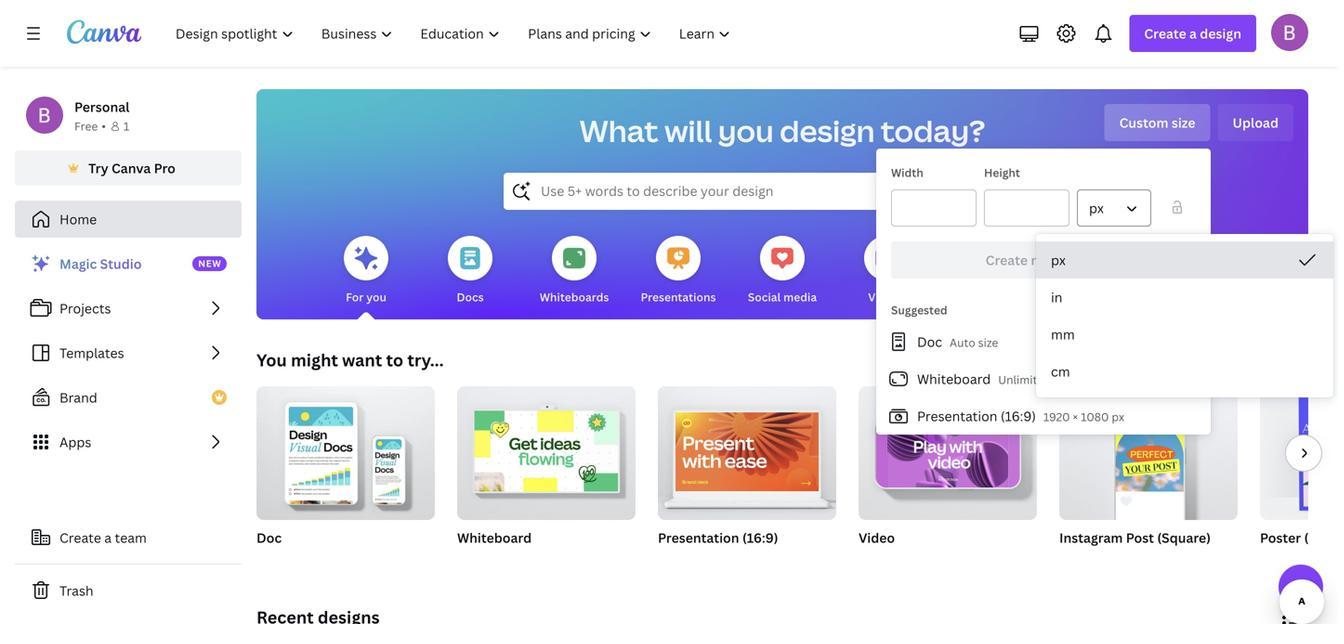 Task type: vqa. For each thing, say whether or not it's contained in the screenshot.
"Video" on the right of the page
yes



Task type: describe. For each thing, give the bounding box(es) containing it.
create a design
[[1144, 25, 1241, 42]]

instagram post (square) group
[[1059, 379, 1238, 571]]

create for create a team
[[59, 529, 101, 547]]

create for create a design
[[1144, 25, 1186, 42]]

free •
[[74, 118, 106, 134]]

new
[[1031, 251, 1057, 269]]

home link
[[15, 201, 242, 238]]

0 vertical spatial px
[[1089, 199, 1104, 217]]

create a team button
[[15, 519, 242, 557]]

videos
[[868, 289, 905, 305]]

top level navigation element
[[164, 15, 747, 52]]

suggested
[[891, 302, 947, 318]]

you
[[256, 349, 287, 372]]

group for doc
[[256, 379, 435, 520]]

size inside dropdown button
[[1172, 114, 1195, 131]]

media
[[783, 289, 817, 305]]

in inside poster (18 × 2 18 × 24 in
[[1299, 553, 1309, 569]]

social
[[748, 289, 781, 305]]

upload
[[1233, 114, 1279, 131]]

video
[[859, 529, 895, 547]]

brand
[[59, 389, 97, 407]]

free
[[74, 118, 98, 134]]

0 vertical spatial you
[[718, 111, 774, 151]]

want
[[342, 349, 382, 372]]

projects link
[[15, 290, 242, 327]]

studio
[[100, 255, 142, 273]]

whiteboard group
[[457, 379, 636, 571]]

presentation for presentation (16:9) 1920 × 1080 px
[[917, 407, 997, 425]]

auto
[[950, 335, 975, 350]]

group for video
[[859, 387, 1037, 520]]

upload button
[[1218, 104, 1293, 141]]

2
[[1336, 529, 1338, 547]]

for you button
[[344, 223, 388, 320]]

templates
[[59, 344, 124, 362]]

home
[[59, 210, 97, 228]]

cm option
[[1036, 353, 1333, 390]]

poster (18 × 2 18 × 24 in
[[1260, 529, 1338, 569]]

try canva pro
[[88, 159, 176, 177]]

unlimited
[[998, 372, 1051, 387]]

create new design
[[986, 251, 1101, 269]]

•
[[102, 118, 106, 134]]

for
[[346, 289, 364, 305]]

2 horizontal spatial ×
[[1327, 529, 1333, 547]]

videos button
[[864, 223, 909, 320]]

1 horizontal spatial ×
[[1275, 553, 1281, 569]]

post
[[1126, 529, 1154, 547]]

width
[[891, 165, 923, 180]]

px inside option
[[1051, 251, 1066, 269]]

custom size
[[1119, 114, 1195, 131]]

custom
[[1119, 114, 1168, 131]]

personal
[[74, 98, 130, 116]]

create for create new design
[[986, 251, 1028, 269]]

print products button
[[951, 223, 1030, 320]]

magic
[[59, 255, 97, 273]]

design for create a design
[[1200, 25, 1241, 42]]

create a team
[[59, 529, 147, 547]]

products
[[981, 289, 1030, 305]]

bob builder image
[[1271, 14, 1308, 51]]

height
[[984, 165, 1020, 180]]

Width number field
[[903, 190, 964, 226]]

print
[[951, 289, 978, 305]]

for you
[[346, 289, 386, 305]]

try canva pro button
[[15, 151, 242, 186]]

what
[[579, 111, 658, 151]]

new
[[198, 257, 221, 270]]

create new design button
[[891, 242, 1196, 279]]



Task type: locate. For each thing, give the bounding box(es) containing it.
0 horizontal spatial you
[[366, 289, 386, 305]]

in up mm
[[1051, 289, 1062, 306]]

0 vertical spatial doc
[[917, 333, 942, 351]]

presentation inside "group"
[[658, 529, 739, 547]]

1 horizontal spatial (16:9)
[[1001, 407, 1036, 425]]

docs
[[457, 289, 484, 305]]

poster (18 × 24 in portrait) group
[[1260, 387, 1338, 571]]

create inside dropdown button
[[1144, 25, 1186, 42]]

px
[[1089, 199, 1104, 217], [1051, 251, 1066, 269], [1112, 409, 1124, 425]]

whiteboard unlimited
[[917, 370, 1051, 388]]

0 horizontal spatial list
[[15, 245, 242, 461]]

doc group
[[256, 379, 435, 571]]

0 horizontal spatial a
[[104, 529, 112, 547]]

(18
[[1304, 529, 1323, 547]]

in inside button
[[1051, 289, 1062, 306]]

1080
[[1081, 409, 1109, 425]]

brand link
[[15, 379, 242, 416]]

to
[[386, 349, 403, 372]]

1 horizontal spatial a
[[1189, 25, 1197, 42]]

social media
[[748, 289, 817, 305]]

Search search field
[[541, 174, 1024, 209]]

presentations button
[[641, 223, 716, 320]]

0 vertical spatial ×
[[1073, 409, 1078, 425]]

try...
[[407, 349, 444, 372]]

1 vertical spatial whiteboard
[[457, 529, 532, 547]]

1 vertical spatial you
[[366, 289, 386, 305]]

create a design button
[[1129, 15, 1256, 52]]

1 vertical spatial px
[[1051, 251, 1066, 269]]

2 vertical spatial px
[[1112, 409, 1124, 425]]

0 horizontal spatial create
[[59, 529, 101, 547]]

size right auto
[[978, 335, 998, 350]]

try
[[88, 159, 108, 177]]

group
[[256, 379, 435, 520], [457, 379, 636, 520], [658, 379, 836, 520], [1059, 379, 1238, 520], [859, 387, 1037, 520], [1260, 387, 1338, 520]]

a inside button
[[104, 529, 112, 547]]

group for instagram post (square)
[[1059, 379, 1238, 520]]

a for design
[[1189, 25, 1197, 42]]

1 vertical spatial ×
[[1327, 529, 1333, 547]]

2 horizontal spatial create
[[1144, 25, 1186, 42]]

2 horizontal spatial design
[[1200, 25, 1241, 42]]

0 vertical spatial size
[[1172, 114, 1195, 131]]

will
[[664, 111, 712, 151]]

presentations
[[641, 289, 716, 305]]

design for create new design
[[1060, 251, 1101, 269]]

? button
[[1279, 565, 1323, 610]]

team
[[115, 529, 147, 547]]

templates link
[[15, 335, 242, 372]]

design inside button
[[1060, 251, 1101, 269]]

you
[[718, 111, 774, 151], [366, 289, 386, 305]]

whiteboard inside list
[[917, 370, 991, 388]]

list
[[15, 245, 242, 461], [876, 323, 1211, 435]]

1 vertical spatial in
[[1299, 553, 1309, 569]]

what will you design today?
[[579, 111, 985, 151]]

1 horizontal spatial you
[[718, 111, 774, 151]]

create
[[1144, 25, 1186, 42], [986, 251, 1028, 269], [59, 529, 101, 547]]

0 horizontal spatial in
[[1051, 289, 1062, 306]]

create up custom size dropdown button
[[1144, 25, 1186, 42]]

1 horizontal spatial list
[[876, 323, 1211, 435]]

instagram
[[1059, 529, 1123, 547]]

1 horizontal spatial presentation
[[917, 407, 997, 425]]

create inside button
[[986, 251, 1028, 269]]

1 vertical spatial size
[[978, 335, 998, 350]]

?
[[1296, 574, 1306, 600]]

canva
[[111, 159, 151, 177]]

video group
[[859, 387, 1037, 571]]

custom size button
[[1104, 104, 1210, 141]]

0 horizontal spatial ×
[[1073, 409, 1078, 425]]

size
[[1172, 114, 1195, 131], [978, 335, 998, 350]]

0 vertical spatial a
[[1189, 25, 1197, 42]]

design right new
[[1060, 251, 1101, 269]]

create left team in the bottom left of the page
[[59, 529, 101, 547]]

apps
[[59, 433, 91, 451]]

create inside button
[[59, 529, 101, 547]]

you might want to try...
[[256, 349, 444, 372]]

list containing doc
[[876, 323, 1211, 435]]

× left 2
[[1327, 529, 1333, 547]]

× right 1920
[[1073, 409, 1078, 425]]

1 vertical spatial (16:9)
[[742, 529, 778, 547]]

1 vertical spatial presentation
[[658, 529, 739, 547]]

2 vertical spatial create
[[59, 529, 101, 547]]

presentation (16:9) 1920 × 1080 px
[[917, 407, 1124, 425]]

1920
[[1043, 409, 1070, 425]]

doc inside group
[[256, 529, 282, 547]]

1 vertical spatial doc
[[256, 529, 282, 547]]

mm option
[[1036, 316, 1333, 353]]

group for whiteboard
[[457, 379, 636, 520]]

0 vertical spatial (16:9)
[[1001, 407, 1036, 425]]

design left bob builder icon
[[1200, 25, 1241, 42]]

px inside presentation (16:9) 1920 × 1080 px
[[1112, 409, 1124, 425]]

2 vertical spatial ×
[[1275, 553, 1281, 569]]

today?
[[881, 111, 985, 151]]

0 vertical spatial presentation
[[917, 407, 997, 425]]

you right for
[[366, 289, 386, 305]]

cm
[[1051, 363, 1070, 381]]

magic studio
[[59, 255, 142, 273]]

Units: px button
[[1077, 190, 1151, 227]]

presentation for presentation (16:9)
[[658, 529, 739, 547]]

1 horizontal spatial create
[[986, 251, 1028, 269]]

projects
[[59, 300, 111, 317]]

(16:9) inside list
[[1001, 407, 1036, 425]]

size inside doc auto size
[[978, 335, 998, 350]]

1 horizontal spatial doc
[[917, 333, 942, 351]]

trash link
[[15, 572, 242, 610]]

1 vertical spatial create
[[986, 251, 1028, 269]]

poster
[[1260, 529, 1301, 547]]

whiteboard inside group
[[457, 529, 532, 547]]

a
[[1189, 25, 1197, 42], [104, 529, 112, 547]]

(16:9)
[[1001, 407, 1036, 425], [742, 529, 778, 547]]

2 horizontal spatial px
[[1112, 409, 1124, 425]]

24
[[1283, 553, 1296, 569]]

×
[[1073, 409, 1078, 425], [1327, 529, 1333, 547], [1275, 553, 1281, 569]]

Height number field
[[996, 190, 1057, 226]]

a for team
[[104, 529, 112, 547]]

list containing magic studio
[[15, 245, 242, 461]]

presentation
[[917, 407, 997, 425], [658, 529, 739, 547]]

× left 24
[[1275, 553, 1281, 569]]

in option
[[1036, 279, 1333, 316]]

1 horizontal spatial size
[[1172, 114, 1195, 131]]

whiteboard
[[917, 370, 991, 388], [457, 529, 532, 547]]

print products
[[951, 289, 1030, 305]]

(square)
[[1157, 529, 1211, 547]]

whiteboards button
[[540, 223, 609, 320]]

0 horizontal spatial (16:9)
[[742, 529, 778, 547]]

mm button
[[1036, 316, 1333, 353]]

0 horizontal spatial size
[[978, 335, 998, 350]]

in
[[1051, 289, 1062, 306], [1299, 553, 1309, 569]]

whiteboards
[[540, 289, 609, 305]]

None search field
[[504, 173, 1061, 210]]

social media button
[[748, 223, 817, 320]]

trash
[[59, 582, 93, 600]]

18
[[1260, 553, 1273, 569]]

1
[[123, 118, 129, 134]]

you inside button
[[366, 289, 386, 305]]

create up 'products'
[[986, 251, 1028, 269]]

might
[[291, 349, 338, 372]]

0 horizontal spatial design
[[780, 111, 875, 151]]

cm button
[[1036, 353, 1333, 390]]

0 horizontal spatial doc
[[256, 529, 282, 547]]

doc
[[917, 333, 942, 351], [256, 529, 282, 547]]

a inside dropdown button
[[1189, 25, 1197, 42]]

1 horizontal spatial design
[[1060, 251, 1101, 269]]

design
[[1200, 25, 1241, 42], [780, 111, 875, 151], [1060, 251, 1101, 269]]

px option
[[1036, 242, 1333, 279]]

doc for doc
[[256, 529, 282, 547]]

size right the custom
[[1172, 114, 1195, 131]]

instagram post (square)
[[1059, 529, 1211, 547]]

px down height number field
[[1051, 251, 1066, 269]]

0 vertical spatial in
[[1051, 289, 1062, 306]]

design inside dropdown button
[[1200, 25, 1241, 42]]

doc for doc auto size
[[917, 333, 942, 351]]

units: px list box
[[1036, 242, 1333, 390]]

px right height number field
[[1089, 199, 1104, 217]]

design up search search box
[[780, 111, 875, 151]]

px right 1080
[[1112, 409, 1124, 425]]

2 vertical spatial design
[[1060, 251, 1101, 269]]

in button
[[1036, 279, 1333, 316]]

× inside presentation (16:9) 1920 × 1080 px
[[1073, 409, 1078, 425]]

(16:9) for presentation (16:9) 1920 × 1080 px
[[1001, 407, 1036, 425]]

docs button
[[448, 223, 492, 320]]

1 vertical spatial design
[[780, 111, 875, 151]]

doc auto size
[[917, 333, 998, 351]]

presentation (16:9) group
[[658, 379, 836, 571]]

1 horizontal spatial in
[[1299, 553, 1309, 569]]

whiteboard for whiteboard
[[457, 529, 532, 547]]

(16:9) for presentation (16:9)
[[742, 529, 778, 547]]

apps link
[[15, 424, 242, 461]]

0 vertical spatial whiteboard
[[917, 370, 991, 388]]

1 horizontal spatial whiteboard
[[917, 370, 991, 388]]

whiteboard for whiteboard unlimited
[[917, 370, 991, 388]]

0 vertical spatial design
[[1200, 25, 1241, 42]]

1 vertical spatial a
[[104, 529, 112, 547]]

in right 24
[[1299, 553, 1309, 569]]

presentation (16:9)
[[658, 529, 778, 547]]

0 horizontal spatial px
[[1051, 251, 1066, 269]]

0 vertical spatial create
[[1144, 25, 1186, 42]]

px button
[[1036, 242, 1333, 279]]

1 horizontal spatial px
[[1089, 199, 1104, 217]]

you right will at top
[[718, 111, 774, 151]]

mm
[[1051, 326, 1075, 343]]

0 horizontal spatial whiteboard
[[457, 529, 532, 547]]

0 horizontal spatial presentation
[[658, 529, 739, 547]]

pro
[[154, 159, 176, 177]]

group for presentation (16:9)
[[658, 379, 836, 520]]

(16:9) inside "group"
[[742, 529, 778, 547]]



